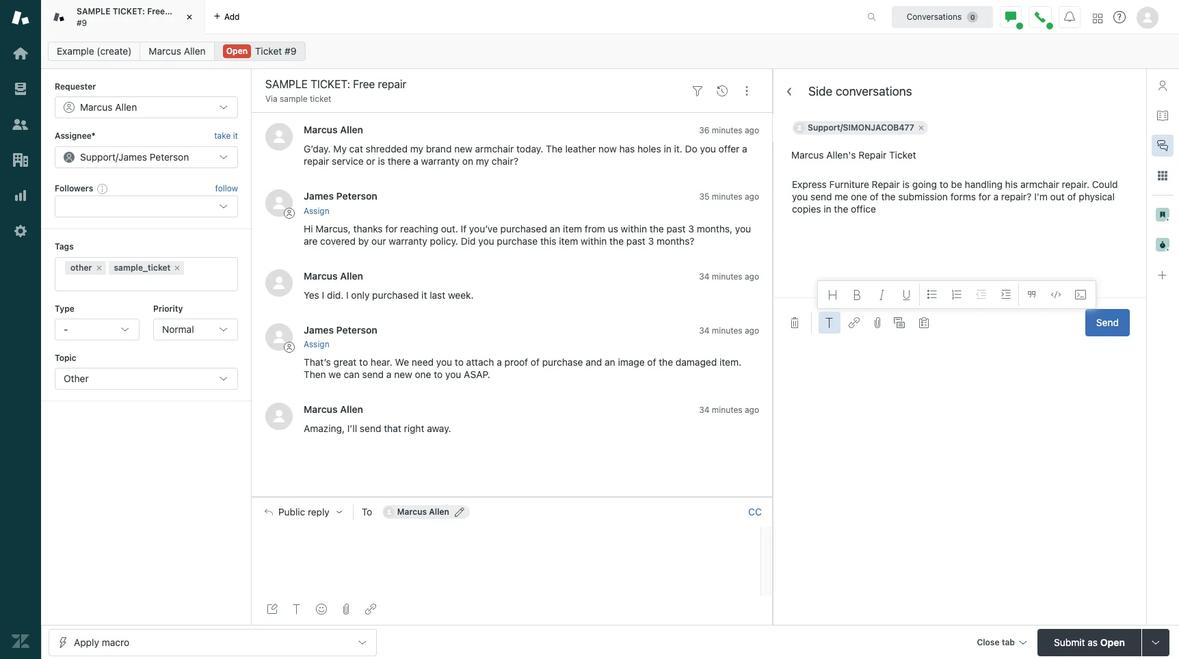 Task type: vqa. For each thing, say whether or not it's contained in the screenshot.
proof
yes



Task type: locate. For each thing, give the bounding box(es) containing it.
0 horizontal spatial it
[[233, 131, 238, 141]]

2 ago from the top
[[745, 192, 759, 202]]

0 horizontal spatial repair
[[167, 6, 191, 16]]

new inside that's great to hear. we need you to attach a proof of purchase and an image of the damaged item. then we can send a new one to you asap.
[[394, 369, 412, 380]]

normal
[[162, 324, 194, 335]]

one up office
[[851, 191, 868, 203]]

support
[[80, 151, 116, 163]]

minutes for that's great to hear. we need you to attach a proof of purchase and an image of the damaged item. then we can send a new one to you asap.
[[712, 325, 743, 336]]

james right support
[[118, 151, 147, 163]]

1 vertical spatial one
[[415, 369, 431, 380]]

1 vertical spatial purchased
[[372, 289, 419, 301]]

#9
[[77, 17, 87, 28], [285, 45, 297, 57]]

1 vertical spatial it
[[422, 289, 427, 301]]

0 horizontal spatial an
[[550, 223, 561, 234]]

0 horizontal spatial new
[[394, 369, 412, 380]]

new down we
[[394, 369, 412, 380]]

priority
[[153, 303, 183, 314]]

marcus allen link up the did.
[[304, 270, 363, 282]]

allen up i'll
[[340, 404, 363, 415]]

to left asap.
[[434, 369, 443, 380]]

0 horizontal spatial within
[[581, 235, 607, 247]]

marcus allen link up amazing,
[[304, 404, 363, 415]]

offer
[[719, 143, 740, 155]]

1 vertical spatial 34 minutes ago text field
[[699, 325, 759, 336]]

code block (cmd shift 6) image
[[1076, 289, 1087, 300]]

0 vertical spatial armchair
[[475, 143, 514, 155]]

format text image left add link (cmd k) image
[[824, 317, 835, 328]]

repair
[[167, 6, 191, 16], [304, 156, 329, 167]]

via
[[265, 94, 278, 104]]

purchased right only
[[372, 289, 419, 301]]

34 minutes ago text field for that's great to hear. we need you to attach a proof of purchase and an image of the damaged item. then we can send a new one to you asap.
[[699, 325, 759, 336]]

reaching
[[400, 223, 439, 234]]

reporting image
[[12, 187, 29, 205]]

3 left months?
[[648, 235, 654, 247]]

marcus inside requester element
[[80, 102, 113, 113]]

purchase inside that's great to hear. we need you to attach a proof of purchase and an image of the damaged item. then we can send a new one to you asap.
[[542, 356, 583, 368]]

34 up damaged
[[699, 325, 710, 336]]

and
[[586, 356, 602, 368]]

5 minutes from the top
[[712, 405, 743, 415]]

set child ticket fields image
[[919, 317, 930, 328]]

ticket:
[[113, 6, 145, 16]]

an inside that's great to hear. we need you to attach a proof of purchase and an image of the damaged item. then we can send a new one to you asap.
[[605, 356, 616, 368]]

4 minutes from the top
[[712, 325, 743, 336]]

months,
[[697, 223, 733, 234]]

main element
[[0, 0, 41, 660]]

0 vertical spatial purchased
[[501, 223, 547, 234]]

allen left edit user icon
[[429, 507, 449, 517]]

1 horizontal spatial purchased
[[501, 223, 547, 234]]

repair inside the sample ticket: free repair #9
[[167, 6, 191, 16]]

0 horizontal spatial for
[[385, 223, 398, 234]]

1 vertical spatial peterson
[[336, 190, 378, 202]]

1 vertical spatial #9
[[285, 45, 297, 57]]

a down handling
[[994, 191, 999, 203]]

italic (cmd i) image
[[877, 289, 888, 300]]

for inside hi marcus, thanks for reaching out. if you've purchased an item from us within the past 3 months, you are covered by our warranty policy. did you purchase this item within the past 3 months?
[[385, 223, 398, 234]]

0 horizontal spatial purchase
[[497, 235, 538, 247]]

add
[[224, 11, 240, 22]]

0 vertical spatial subject field
[[263, 76, 683, 92]]

1 vertical spatial send
[[362, 369, 384, 380]]

of
[[870, 191, 879, 203], [1068, 191, 1077, 203], [531, 356, 540, 368], [648, 356, 656, 368]]

1 horizontal spatial 3
[[689, 223, 694, 234]]

2 james peterson link from the top
[[304, 324, 378, 336]]

1 horizontal spatial it
[[422, 289, 427, 301]]

as
[[1088, 637, 1098, 648]]

we
[[395, 356, 409, 368]]

1 vertical spatial within
[[581, 235, 607, 247]]

1 vertical spatial past
[[627, 235, 646, 247]]

1 horizontal spatial open
[[1101, 637, 1125, 648]]

james peterson link for marcus,
[[304, 190, 378, 202]]

james peterson link up great at the left of the page
[[304, 324, 378, 336]]

0 vertical spatial 34 minutes ago text field
[[699, 271, 759, 282]]

hi
[[304, 223, 313, 234]]

marcus allen up amazing,
[[304, 404, 363, 415]]

minutes down item.
[[712, 405, 743, 415]]

marcus allen link for g'day.
[[304, 124, 363, 136]]

1 assign button from the top
[[304, 205, 330, 217]]

the left damaged
[[659, 356, 673, 368]]

topic element
[[55, 368, 238, 390]]

35 minutes ago
[[700, 192, 759, 202]]

ago
[[745, 125, 759, 136], [745, 192, 759, 202], [745, 271, 759, 282], [745, 325, 759, 336], [745, 405, 759, 415]]

1 34 minutes ago text field from the top
[[699, 271, 759, 282]]

34 down the months,
[[699, 271, 710, 282]]

34 down damaged
[[699, 405, 710, 415]]

2 vertical spatial 34
[[699, 405, 710, 415]]

ago for yes i did. i only purchased it last week.
[[745, 271, 759, 282]]

assign for that's
[[304, 339, 330, 350]]

remove image right sample_ticket
[[173, 264, 182, 272]]

it.
[[674, 143, 683, 155]]

2 vertical spatial send
[[360, 423, 381, 434]]

is left the going
[[903, 179, 910, 190]]

james up hi
[[304, 190, 334, 202]]

2 james peterson assign from the top
[[304, 324, 378, 350]]

purchase
[[497, 235, 538, 247], [542, 356, 583, 368]]

button displays agent's chat status as online. image
[[1006, 11, 1017, 22]]

0 vertical spatial new
[[454, 143, 473, 155]]

1 horizontal spatial armchair
[[1021, 179, 1060, 190]]

1 vertical spatial james
[[304, 190, 334, 202]]

ago for amazing, i'll send that right away.
[[745, 405, 759, 415]]

that's
[[304, 356, 331, 368]]

marcus allen link for amazing,
[[304, 404, 363, 415]]

0 vertical spatial one
[[851, 191, 868, 203]]

0 horizontal spatial 3
[[648, 235, 654, 247]]

1 horizontal spatial in
[[824, 203, 832, 215]]

0 horizontal spatial one
[[415, 369, 431, 380]]

in
[[664, 143, 672, 155], [824, 203, 832, 215]]

1 vertical spatial in
[[824, 203, 832, 215]]

within down the from
[[581, 235, 607, 247]]

marcus allen inside requester element
[[80, 102, 137, 113]]

item left the from
[[563, 223, 582, 234]]

add attachment image
[[341, 604, 352, 615]]

it inside take it button
[[233, 131, 238, 141]]

1 horizontal spatial repair
[[304, 156, 329, 167]]

4 ago from the top
[[745, 325, 759, 336]]

sample
[[77, 6, 110, 16]]

1 vertical spatial 34
[[699, 325, 710, 336]]

months?
[[657, 235, 695, 247]]

1 james peterson assign from the top
[[304, 190, 378, 216]]

past left months?
[[627, 235, 646, 247]]

1 horizontal spatial i
[[346, 289, 349, 301]]

#9 inside secondary element
[[285, 45, 297, 57]]

example
[[57, 45, 94, 57]]

1 vertical spatial armchair
[[1021, 179, 1060, 190]]

i right yes
[[322, 289, 324, 301]]

armchair up i'm
[[1021, 179, 1060, 190]]

assign up hi
[[304, 206, 330, 216]]

1 vertical spatial james peterson assign
[[304, 324, 378, 350]]

it right take
[[233, 131, 238, 141]]

1 horizontal spatial is
[[903, 179, 910, 190]]

free
[[147, 6, 165, 16]]

3 34 minutes ago from the top
[[699, 405, 759, 415]]

other
[[64, 373, 89, 385]]

2 34 minutes ago from the top
[[699, 325, 759, 336]]

1 vertical spatial my
[[476, 156, 489, 167]]

1 vertical spatial 34 minutes ago
[[699, 325, 759, 336]]

assign button up hi
[[304, 205, 330, 217]]

peterson for that's
[[336, 324, 378, 336]]

1 vertical spatial assign button
[[304, 339, 330, 351]]

you've
[[469, 223, 498, 234]]

minutes up offer
[[712, 125, 743, 136]]

an right and on the bottom
[[605, 356, 616, 368]]

1 horizontal spatial #9
[[285, 45, 297, 57]]

requester element
[[55, 97, 238, 119]]

only
[[351, 289, 370, 301]]

1 vertical spatial remove image
[[173, 264, 182, 272]]

allen up cat
[[340, 124, 363, 136]]

past up months?
[[667, 223, 686, 234]]

a right offer
[[742, 143, 748, 155]]

1 vertical spatial purchase
[[542, 356, 583, 368]]

to
[[362, 506, 372, 518]]

zendesk image
[[12, 633, 29, 651]]

0 vertical spatial peterson
[[150, 151, 189, 163]]

2 assign from the top
[[304, 339, 330, 350]]

james peterson assign for marcus,
[[304, 190, 378, 216]]

code span (cmd shift 5) image
[[1051, 289, 1062, 300]]

1 34 minutes ago from the top
[[699, 271, 759, 282]]

1 assign from the top
[[304, 206, 330, 216]]

2 34 minutes ago text field from the top
[[699, 325, 759, 336]]

notifications image
[[1065, 11, 1076, 22]]

to up can
[[359, 356, 368, 368]]

0 horizontal spatial is
[[378, 156, 385, 167]]

it left last
[[422, 289, 427, 301]]

is
[[378, 156, 385, 167], [903, 179, 910, 190]]

assign up that's
[[304, 339, 330, 350]]

holes
[[638, 143, 661, 155]]

my up there
[[410, 143, 424, 155]]

item
[[563, 223, 582, 234], [559, 235, 578, 247]]

1 vertical spatial is
[[903, 179, 910, 190]]

34 minutes ago up item.
[[699, 325, 759, 336]]

side conversations
[[809, 84, 913, 99]]

tab
[[41, 0, 205, 34]]

attach files image
[[872, 317, 883, 328]]

is inside express furniture repair is going to be handling his armchair repair. could you send me one of the submission forms for a repair? i'm out of physical copies in the office
[[903, 179, 910, 190]]

ticket actions image
[[742, 85, 753, 96]]

follow button
[[215, 183, 238, 195]]

1 horizontal spatial new
[[454, 143, 473, 155]]

peterson up great at the left of the page
[[336, 324, 378, 336]]

warranty down reaching
[[389, 235, 428, 247]]

2 34 from the top
[[699, 325, 710, 336]]

format text image right draft mode image
[[291, 604, 302, 615]]

admin image
[[12, 222, 29, 240]]

in inside g'day. my cat shredded my brand new armchair today. the leather now has holes in it. do you offer a repair service or is there a warranty on my chair?
[[664, 143, 672, 155]]

0 horizontal spatial open
[[226, 46, 248, 56]]

2 vertical spatial james
[[304, 324, 334, 336]]

0 horizontal spatial my
[[410, 143, 424, 155]]

tab containing sample ticket: free repair
[[41, 0, 205, 34]]

warranty down brand at the top left of the page
[[421, 156, 460, 167]]

2 assign button from the top
[[304, 339, 330, 351]]

0 vertical spatial purchase
[[497, 235, 538, 247]]

send down express
[[811, 191, 832, 203]]

marcus down the requester
[[80, 102, 113, 113]]

marcus allen inside secondary element
[[149, 45, 206, 57]]

remove image
[[917, 124, 926, 132], [173, 264, 182, 272]]

0 vertical spatial remove image
[[917, 124, 926, 132]]

1 horizontal spatial for
[[979, 191, 991, 203]]

an up this
[[550, 223, 561, 234]]

#9 down sample
[[77, 17, 87, 28]]

purchased
[[501, 223, 547, 234], [372, 289, 419, 301]]

1 vertical spatial repair
[[304, 156, 329, 167]]

0 vertical spatial 34 minutes ago
[[699, 271, 759, 282]]

within right us
[[621, 223, 647, 234]]

assign button for hi
[[304, 205, 330, 217]]

marcus allen right marcus.allen@example.com image
[[397, 507, 449, 517]]

purchase left this
[[497, 235, 538, 247]]

armchair
[[475, 143, 514, 155], [1021, 179, 1060, 190]]

james peterson link for great
[[304, 324, 378, 336]]

side
[[809, 84, 833, 99]]

past
[[667, 223, 686, 234], [627, 235, 646, 247]]

2 vertical spatial peterson
[[336, 324, 378, 336]]

i'm
[[1035, 191, 1048, 203]]

marcus allen down close 'icon'
[[149, 45, 206, 57]]

on
[[462, 156, 474, 167]]

0 vertical spatial open
[[226, 46, 248, 56]]

a left proof
[[497, 356, 502, 368]]

assignee* element
[[55, 146, 238, 168]]

for inside express furniture repair is going to be handling his armchair repair. could you send me one of the submission forms for a repair? i'm out of physical copies in the office
[[979, 191, 991, 203]]

remove image up the going
[[917, 124, 926, 132]]

ticket
[[310, 94, 331, 104]]

proof
[[505, 356, 528, 368]]

james peterson assign up great at the left of the page
[[304, 324, 378, 350]]

minutes
[[712, 125, 743, 136], [712, 192, 743, 202], [712, 271, 743, 282], [712, 325, 743, 336], [712, 405, 743, 415]]

0 vertical spatial warranty
[[421, 156, 460, 167]]

1 horizontal spatial subject field
[[773, 142, 1147, 169]]

3 minutes from the top
[[712, 271, 743, 282]]

5 ago from the top
[[745, 405, 759, 415]]

express
[[792, 179, 827, 190]]

to inside express furniture repair is going to be handling his armchair repair. could you send me one of the submission forms for a repair? i'm out of physical copies in the office
[[940, 179, 949, 190]]

2 vertical spatial 34 minutes ago
[[699, 405, 759, 415]]

yes
[[304, 289, 319, 301]]

peterson up thanks
[[336, 190, 378, 202]]

of down repair.
[[1068, 191, 1077, 203]]

armchair inside express furniture repair is going to be handling his armchair repair. could you send me one of the submission forms for a repair? i'm out of physical copies in the office
[[1021, 179, 1060, 190]]

insert ticket comments image
[[894, 317, 905, 328]]

purchase left and on the bottom
[[542, 356, 583, 368]]

(create)
[[97, 45, 132, 57]]

do
[[685, 143, 698, 155]]

get started image
[[12, 44, 29, 62]]

send down hear.
[[362, 369, 384, 380]]

1 vertical spatial for
[[385, 223, 398, 234]]

0 vertical spatial 34
[[699, 271, 710, 282]]

minutes for yes i did. i only purchased it last week.
[[712, 271, 743, 282]]

0 vertical spatial in
[[664, 143, 672, 155]]

0 vertical spatial james
[[118, 151, 147, 163]]

conversations
[[836, 84, 913, 99]]

james peterson link up marcus,
[[304, 190, 378, 202]]

avatar image
[[794, 122, 805, 133], [265, 123, 293, 151], [265, 190, 293, 217], [265, 269, 293, 297], [265, 323, 293, 351], [265, 403, 293, 430]]

minutes for amazing, i'll send that right away.
[[712, 405, 743, 415]]

send right i'll
[[360, 423, 381, 434]]

purchased up this
[[501, 223, 547, 234]]

tags
[[55, 242, 74, 252]]

underline (cmd u) image
[[902, 289, 913, 300]]

1 horizontal spatial an
[[605, 356, 616, 368]]

1 vertical spatial format text image
[[291, 604, 302, 615]]

you right the do
[[700, 143, 716, 155]]

1 horizontal spatial within
[[621, 223, 647, 234]]

for up our
[[385, 223, 398, 234]]

0 vertical spatial #9
[[77, 17, 87, 28]]

format text image
[[824, 317, 835, 328], [291, 604, 302, 615]]

warranty inside g'day. my cat shredded my brand new armchair today. the leather now has holes in it. do you offer a repair service or is there a warranty on my chair?
[[421, 156, 460, 167]]

0 horizontal spatial in
[[664, 143, 672, 155]]

#9 right ticket
[[285, 45, 297, 57]]

marcus allen link down close 'icon'
[[140, 42, 215, 61]]

0 vertical spatial an
[[550, 223, 561, 234]]

3 ago from the top
[[745, 271, 759, 282]]

we
[[329, 369, 341, 380]]

marcus inside secondary element
[[149, 45, 181, 57]]

for
[[979, 191, 991, 203], [385, 223, 398, 234]]

minutes down the months,
[[712, 271, 743, 282]]

1 vertical spatial warranty
[[389, 235, 428, 247]]

0 vertical spatial send
[[811, 191, 832, 203]]

handling
[[965, 179, 1003, 190]]

marcus allen up my
[[304, 124, 363, 136]]

forms
[[951, 191, 976, 203]]

today.
[[517, 143, 543, 155]]

an
[[550, 223, 561, 234], [605, 356, 616, 368]]

1 i from the left
[[322, 289, 324, 301]]

a inside express furniture repair is going to be handling his armchair repair. could you send me one of the submission forms for a repair? i'm out of physical copies in the office
[[994, 191, 999, 203]]

get help image
[[1114, 11, 1126, 23]]

0 horizontal spatial armchair
[[475, 143, 514, 155]]

peterson for hi
[[336, 190, 378, 202]]

or
[[366, 156, 375, 167]]

3 34 from the top
[[699, 405, 710, 415]]

Side conversation composer text field
[[790, 179, 1130, 288]]

a
[[742, 143, 748, 155], [413, 156, 419, 167], [994, 191, 999, 203], [497, 356, 502, 368], [386, 369, 392, 380]]

open left ticket
[[226, 46, 248, 56]]

decrease indent (cmd [) image
[[976, 289, 987, 300]]

the down me in the right of the page
[[834, 203, 849, 215]]

secondary element
[[41, 38, 1180, 65]]

/
[[116, 151, 118, 163]]

34 minutes ago text field
[[699, 271, 759, 282], [699, 325, 759, 336]]

of right proof
[[531, 356, 540, 368]]

the
[[546, 143, 563, 155]]

Subject field
[[263, 76, 683, 92], [773, 142, 1147, 169]]

0 vertical spatial james peterson link
[[304, 190, 378, 202]]

repair
[[872, 179, 900, 190]]

covered
[[320, 235, 356, 247]]

shredded
[[366, 143, 408, 155]]

quote (cmd shift 9) image
[[1026, 289, 1037, 300]]

1 horizontal spatial one
[[851, 191, 868, 203]]

1 james peterson link from the top
[[304, 190, 378, 202]]

new inside g'day. my cat shredded my brand new armchair today. the leather now has holes in it. do you offer a repair service or is there a warranty on my chair?
[[454, 143, 473, 155]]

send inside that's great to hear. we need you to attach a proof of purchase and an image of the damaged item. then we can send a new one to you asap.
[[362, 369, 384, 380]]

1 vertical spatial new
[[394, 369, 412, 380]]

minutes up item.
[[712, 325, 743, 336]]

0 vertical spatial format text image
[[824, 317, 835, 328]]

james up that's
[[304, 324, 334, 336]]

#9 inside the sample ticket: free repair #9
[[77, 17, 87, 28]]

0 vertical spatial assign
[[304, 206, 330, 216]]

marcus allen link up my
[[304, 124, 363, 136]]

i
[[322, 289, 324, 301], [346, 289, 349, 301]]

marcus,
[[316, 223, 351, 234]]

1 vertical spatial 3
[[648, 235, 654, 247]]

james for hi
[[304, 190, 334, 202]]

of up office
[[870, 191, 879, 203]]

time tracking image
[[1156, 238, 1170, 252]]

1 34 from the top
[[699, 271, 710, 282]]

g'day. my cat shredded my brand new armchair today. the leather now has holes in it. do you offer a repair service or is there a warranty on my chair?
[[304, 143, 748, 167]]

organizations image
[[12, 151, 29, 169]]

2 minutes from the top
[[712, 192, 743, 202]]

1 minutes from the top
[[712, 125, 743, 136]]

marcus allen down the requester
[[80, 102, 137, 113]]

james peterson assign up marcus,
[[304, 190, 378, 216]]

item right this
[[559, 235, 578, 247]]

filter image
[[692, 85, 703, 96]]

one down "need"
[[415, 369, 431, 380]]

in right copies
[[824, 203, 832, 215]]

0 vertical spatial assign button
[[304, 205, 330, 217]]

0 vertical spatial repair
[[167, 6, 191, 16]]

damaged
[[676, 356, 717, 368]]

repair down g'day.
[[304, 156, 329, 167]]

34
[[699, 271, 710, 282], [699, 325, 710, 336], [699, 405, 710, 415]]

support / james peterson
[[80, 151, 189, 163]]

34 minutes ago text field down the months,
[[699, 271, 759, 282]]

1 ago from the top
[[745, 125, 759, 136]]

36 minutes ago text field
[[699, 125, 759, 136]]

displays possible ticket submission types image
[[1151, 637, 1162, 648]]

i'll
[[347, 423, 357, 434]]

0 horizontal spatial i
[[322, 289, 324, 301]]

1 horizontal spatial purchase
[[542, 356, 583, 368]]

views image
[[12, 80, 29, 98]]

1 vertical spatial an
[[605, 356, 616, 368]]

assign button up that's
[[304, 339, 330, 351]]

leather
[[565, 143, 596, 155]]

0 horizontal spatial #9
[[77, 17, 87, 28]]

3 up months?
[[689, 223, 694, 234]]

example (create)
[[57, 45, 132, 57]]

minutes right '35'
[[712, 192, 743, 202]]

marcus allen link
[[140, 42, 215, 61], [304, 124, 363, 136], [304, 270, 363, 282], [304, 404, 363, 415]]



Task type: describe. For each thing, give the bounding box(es) containing it.
cc button
[[749, 506, 762, 518]]

you inside express furniture repair is going to be handling his armchair repair. could you send me one of the submission forms for a repair? i'm out of physical copies in the office
[[792, 191, 808, 203]]

0 vertical spatial 3
[[689, 223, 694, 234]]

from
[[585, 223, 605, 234]]

requester
[[55, 81, 96, 92]]

- button
[[55, 319, 140, 341]]

discard this conversation image
[[790, 317, 801, 328]]

send button
[[1086, 309, 1130, 337]]

the up months?
[[650, 223, 664, 234]]

close tab button
[[971, 629, 1032, 659]]

send
[[1097, 317, 1119, 328]]

cc
[[749, 506, 762, 518]]

allen inside secondary element
[[184, 45, 206, 57]]

an inside hi marcus, thanks for reaching out. if you've purchased an item from us within the past 3 months, you are covered by our warranty policy. did you purchase this item within the past 3 months?
[[550, 223, 561, 234]]

increase indent (cmd ]) image
[[1001, 289, 1012, 300]]

purchased inside hi marcus, thanks for reaching out. if you've purchased an item from us within the past 3 months, you are covered by our warranty policy. did you purchase this item within the past 3 months?
[[501, 223, 547, 234]]

marcus allen link inside secondary element
[[140, 42, 215, 61]]

thanks
[[353, 223, 383, 234]]

assignee*
[[55, 131, 96, 141]]

0 horizontal spatial past
[[627, 235, 646, 247]]

in inside express furniture repair is going to be handling his armchair repair. could you send me one of the submission forms for a repair? i'm out of physical copies in the office
[[824, 203, 832, 215]]

marcus up yes
[[304, 270, 338, 282]]

out.
[[441, 223, 458, 234]]

conversations
[[907, 11, 962, 22]]

james peterson assign for great
[[304, 324, 378, 350]]

yes i did. i only purchased it last week.
[[304, 289, 474, 301]]

tab
[[1002, 637, 1015, 648]]

my
[[333, 143, 347, 155]]

topic
[[55, 353, 76, 363]]

of right image
[[648, 356, 656, 368]]

0 horizontal spatial remove image
[[173, 264, 182, 272]]

34 minutes ago text field
[[699, 405, 759, 415]]

need
[[412, 356, 434, 368]]

via sample ticket
[[265, 94, 331, 104]]

-
[[64, 324, 68, 335]]

marcus up g'day.
[[304, 124, 338, 136]]

hear.
[[371, 356, 393, 368]]

1 horizontal spatial format text image
[[824, 317, 835, 328]]

sample_ticket
[[114, 262, 171, 273]]

could
[[1093, 179, 1118, 190]]

reply
[[308, 507, 330, 518]]

ticket
[[255, 45, 282, 57]]

armchair inside g'day. my cat shredded my brand new armchair today. the leather now has holes in it. do you offer a repair service or is there a warranty on my chair?
[[475, 143, 514, 155]]

the down repair
[[882, 191, 896, 203]]

marcus up amazing,
[[304, 404, 338, 415]]

apps image
[[1158, 170, 1169, 181]]

bulleted list (cmd shift 8) image
[[927, 289, 938, 300]]

34 minutes ago for week.
[[699, 271, 759, 282]]

add link (cmd k) image
[[365, 604, 376, 615]]

close tab
[[977, 637, 1015, 648]]

purchase inside hi marcus, thanks for reaching out. if you've purchased an item from us within the past 3 months, you are covered by our warranty policy. did you purchase this item within the past 3 months?
[[497, 235, 538, 247]]

furniture
[[830, 179, 870, 190]]

hi marcus, thanks for reaching out. if you've purchased an item from us within the past 3 months, you are covered by our warranty policy. did you purchase this item within the past 3 months?
[[304, 223, 754, 247]]

submit as open
[[1054, 637, 1125, 648]]

marcus.allen@example.com image
[[384, 507, 395, 518]]

peterson inside assignee* element
[[150, 151, 189, 163]]

you inside g'day. my cat shredded my brand new armchair today. the leather now has holes in it. do you offer a repair service or is there a warranty on my chair?
[[700, 143, 716, 155]]

send inside express furniture repair is going to be handling his armchair repair. could you send me one of the submission forms for a repair? i'm out of physical copies in the office
[[811, 191, 832, 203]]

knowledge image
[[1158, 110, 1169, 121]]

conversationlabel log
[[252, 112, 773, 497]]

0 vertical spatial within
[[621, 223, 647, 234]]

our
[[372, 235, 386, 247]]

can
[[344, 369, 360, 380]]

great
[[334, 356, 357, 368]]

the down us
[[610, 235, 624, 247]]

to left attach
[[455, 356, 464, 368]]

sample
[[280, 94, 308, 104]]

james inside assignee* element
[[118, 151, 147, 163]]

assign button for that's
[[304, 339, 330, 351]]

the inside that's great to hear. we need you to attach a proof of purchase and an image of the damaged item. then we can send a new one to you asap.
[[659, 356, 673, 368]]

0 vertical spatial item
[[563, 223, 582, 234]]

physical
[[1079, 191, 1115, 203]]

you left asap.
[[445, 369, 461, 380]]

repair.
[[1062, 179, 1090, 190]]

marcus right marcus.allen@example.com image
[[397, 507, 427, 517]]

assign for hi
[[304, 206, 330, 216]]

be
[[951, 179, 963, 190]]

tabs tab list
[[41, 0, 853, 34]]

a right there
[[413, 156, 419, 167]]

bookmarks image
[[1156, 208, 1170, 222]]

minutes for hi marcus, thanks for reaching out. if you've purchased an item from us within the past 3 months, you are covered by our warranty policy. did you purchase this item within the past 3 months?
[[712, 192, 743, 202]]

office
[[851, 203, 876, 215]]

0 horizontal spatial subject field
[[263, 76, 683, 92]]

hide composer image
[[507, 492, 518, 503]]

james for that's
[[304, 324, 334, 336]]

one inside express furniture repair is going to be handling his armchair repair. could you send me one of the submission forms for a repair? i'm out of physical copies in the office
[[851, 191, 868, 203]]

customer context image
[[1158, 80, 1169, 91]]

followers element
[[55, 196, 238, 218]]

34 minutes ago for attach
[[699, 325, 759, 336]]

attach
[[466, 356, 494, 368]]

going
[[913, 179, 937, 190]]

there
[[388, 156, 411, 167]]

warranty inside hi marcus, thanks for reaching out. if you've purchased an item from us within the past 3 months, you are covered by our warranty policy. did you purchase this item within the past 3 months?
[[389, 235, 428, 247]]

36 minutes ago
[[699, 125, 759, 136]]

events image
[[717, 85, 728, 96]]

week.
[[448, 289, 474, 301]]

apply
[[74, 637, 99, 648]]

cat
[[349, 143, 363, 155]]

take it button
[[214, 130, 238, 144]]

amazing, i'll send that right away.
[[304, 423, 451, 434]]

type
[[55, 303, 75, 314]]

it inside conversationlabel log
[[422, 289, 427, 301]]

marcus allen up the did.
[[304, 270, 363, 282]]

then
[[304, 369, 326, 380]]

zendesk products image
[[1093, 13, 1103, 23]]

his
[[1006, 179, 1018, 190]]

35
[[700, 192, 710, 202]]

customers image
[[12, 116, 29, 133]]

34 for week.
[[699, 271, 710, 282]]

image
[[618, 356, 645, 368]]

ago for that's great to hear. we need you to attach a proof of purchase and an image of the damaged item. then we can send a new one to you asap.
[[745, 325, 759, 336]]

a down hear.
[[386, 369, 392, 380]]

35 minutes ago text field
[[700, 192, 759, 202]]

ago for hi marcus, thanks for reaching out. if you've purchased an item from us within the past 3 months, you are covered by our warranty policy. did you purchase this item within the past 3 months?
[[745, 192, 759, 202]]

now
[[599, 143, 617, 155]]

normal button
[[153, 319, 238, 341]]

insert emojis image
[[316, 604, 327, 615]]

allen up only
[[340, 270, 363, 282]]

submit
[[1054, 637, 1086, 648]]

open inside secondary element
[[226, 46, 248, 56]]

repair inside g'day. my cat shredded my brand new armchair today. the leather now has holes in it. do you offer a repair service or is there a warranty on my chair?
[[304, 156, 329, 167]]

remove image
[[95, 264, 103, 272]]

marcus allen link for yes
[[304, 270, 363, 282]]

followers
[[55, 183, 93, 193]]

1 vertical spatial open
[[1101, 637, 1125, 648]]

1 vertical spatial subject field
[[773, 142, 1147, 169]]

that
[[384, 423, 401, 434]]

0 horizontal spatial purchased
[[372, 289, 419, 301]]

close image
[[183, 10, 196, 24]]

1 horizontal spatial remove image
[[917, 124, 926, 132]]

this
[[540, 235, 557, 247]]

add button
[[205, 0, 248, 34]]

info on adding followers image
[[97, 183, 108, 194]]

out
[[1051, 191, 1065, 203]]

1 horizontal spatial my
[[476, 156, 489, 167]]

you right the months,
[[735, 223, 751, 234]]

submission
[[899, 191, 948, 203]]

apply macro
[[74, 637, 129, 648]]

2 i from the left
[[346, 289, 349, 301]]

numbered list (cmd shift 7) image
[[952, 289, 963, 300]]

add link (cmd k) image
[[849, 317, 860, 328]]

amazing,
[[304, 423, 345, 434]]

public
[[278, 507, 305, 518]]

draft mode image
[[267, 604, 278, 615]]

is inside g'day. my cat shredded my brand new armchair today. the leather now has holes in it. do you offer a repair service or is there a warranty on my chair?
[[378, 156, 385, 167]]

sample ticket: free repair #9
[[77, 6, 191, 28]]

did
[[461, 235, 476, 247]]

one inside that's great to hear. we need you to attach a proof of purchase and an image of the damaged item. then we can send a new one to you asap.
[[415, 369, 431, 380]]

go back image
[[784, 86, 795, 97]]

0 vertical spatial my
[[410, 143, 424, 155]]

0 vertical spatial past
[[667, 223, 686, 234]]

support/simonjacob477
[[808, 122, 915, 133]]

macro
[[102, 637, 129, 648]]

Public reply composer text field
[[259, 527, 757, 555]]

zendesk support image
[[12, 9, 29, 27]]

express furniture repair is going to be handling his armchair repair. could you send me one of the submission forms for a repair? i'm out of physical copies in the office
[[792, 179, 1118, 215]]

you down you've
[[478, 235, 494, 247]]

34 minutes ago text field for yes i did. i only purchased it last week.
[[699, 271, 759, 282]]

item.
[[720, 356, 742, 368]]

public reply
[[278, 507, 330, 518]]

follow
[[215, 183, 238, 194]]

1 vertical spatial item
[[559, 235, 578, 247]]

allen inside requester element
[[115, 102, 137, 113]]

you right "need"
[[436, 356, 452, 368]]

if
[[461, 223, 467, 234]]

us
[[608, 223, 618, 234]]

34 for attach
[[699, 325, 710, 336]]

edit user image
[[455, 507, 465, 517]]

bold (cmd b) image
[[853, 289, 863, 300]]



